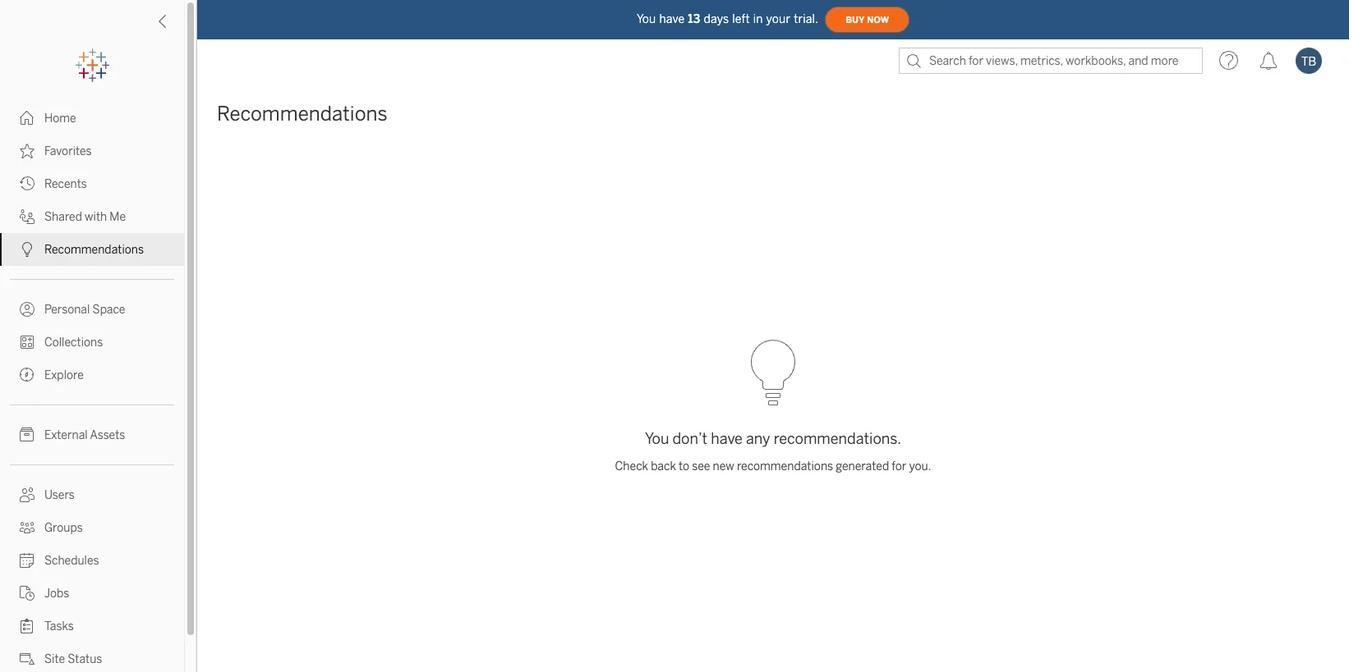 Task type: vqa. For each thing, say whether or not it's contained in the screenshot.
Groups at the left bottom
yes



Task type: locate. For each thing, give the bounding box(es) containing it.
external assets link
[[0, 419, 184, 452]]

1 vertical spatial you
[[645, 430, 669, 448]]

check back to see new recommendations generated for you.
[[615, 460, 931, 474]]

users
[[44, 489, 75, 503]]

assets
[[90, 429, 125, 443]]

11 by text only_f5he34f image from the top
[[20, 587, 35, 601]]

jobs
[[44, 588, 69, 601]]

by text only_f5he34f image inside the groups link
[[20, 521, 35, 536]]

by text only_f5he34f image inside recommendations link
[[20, 242, 35, 257]]

personal space
[[44, 303, 125, 317]]

1 vertical spatial recommendations
[[44, 243, 144, 257]]

groups link
[[0, 512, 184, 545]]

by text only_f5he34f image inside recents link
[[20, 177, 35, 191]]

by text only_f5he34f image
[[20, 144, 35, 159], [20, 177, 35, 191], [20, 210, 35, 224], [20, 242, 35, 257], [20, 302, 35, 317], [20, 335, 35, 350], [20, 368, 35, 383], [20, 488, 35, 503], [20, 521, 35, 536], [20, 554, 35, 569], [20, 587, 35, 601]]

by text only_f5he34f image left shared
[[20, 210, 35, 224]]

by text only_f5he34f image left site at the bottom
[[20, 652, 35, 667]]

5 by text only_f5he34f image from the top
[[20, 302, 35, 317]]

1 horizontal spatial have
[[711, 430, 743, 448]]

2 by text only_f5he34f image from the top
[[20, 177, 35, 191]]

by text only_f5he34f image inside personal space link
[[20, 302, 35, 317]]

have
[[659, 12, 685, 26], [711, 430, 743, 448]]

0 vertical spatial recommendations
[[217, 102, 387, 126]]

by text only_f5he34f image left the personal
[[20, 302, 35, 317]]

for
[[892, 460, 907, 474]]

site status link
[[0, 643, 184, 673]]

0 vertical spatial have
[[659, 12, 685, 26]]

by text only_f5he34f image inside site status link
[[20, 652, 35, 667]]

by text only_f5he34f image inside favorites 'link'
[[20, 144, 35, 159]]

left
[[732, 12, 750, 26]]

any
[[746, 430, 770, 448]]

main navigation. press the up and down arrow keys to access links. element
[[0, 102, 184, 673]]

site
[[44, 653, 65, 667]]

Search for views, metrics, workbooks, and more text field
[[899, 48, 1203, 74]]

you left 13
[[637, 12, 656, 26]]

by text only_f5he34f image inside home "link"
[[20, 111, 35, 126]]

by text only_f5he34f image for collections
[[20, 335, 35, 350]]

check
[[615, 460, 648, 474]]

by text only_f5he34f image left favorites
[[20, 144, 35, 159]]

navigation panel element
[[0, 49, 184, 673]]

you for you have 13 days left in your trial.
[[637, 12, 656, 26]]

by text only_f5he34f image inside "external assets" link
[[20, 428, 35, 443]]

4 by text only_f5he34f image from the top
[[20, 242, 35, 257]]

status
[[68, 653, 102, 667]]

by text only_f5he34f image left explore
[[20, 368, 35, 383]]

by text only_f5he34f image inside schedules link
[[20, 554, 35, 569]]

recents link
[[0, 168, 184, 200]]

external assets
[[44, 429, 125, 443]]

trial.
[[794, 12, 819, 26]]

days
[[704, 12, 729, 26]]

buy now button
[[825, 7, 910, 33]]

by text only_f5he34f image left external
[[20, 428, 35, 443]]

you don't have any recommendations.
[[645, 430, 901, 448]]

by text only_f5he34f image inside shared with me link
[[20, 210, 35, 224]]

by text only_f5he34f image inside tasks link
[[20, 620, 35, 634]]

collections
[[44, 336, 103, 350]]

space
[[92, 303, 125, 317]]

you have 13 days left in your trial.
[[637, 12, 819, 26]]

3 by text only_f5he34f image from the top
[[20, 620, 35, 634]]

by text only_f5he34f image left tasks
[[20, 620, 35, 634]]

schedules link
[[0, 545, 184, 578]]

1 horizontal spatial recommendations
[[217, 102, 387, 126]]

external
[[44, 429, 88, 443]]

by text only_f5he34f image for home
[[20, 111, 35, 126]]

by text only_f5he34f image left users
[[20, 488, 35, 503]]

by text only_f5he34f image for users
[[20, 488, 35, 503]]

favorites
[[44, 145, 92, 159]]

by text only_f5he34f image inside the explore link
[[20, 368, 35, 383]]

by text only_f5he34f image left 'recents'
[[20, 177, 35, 191]]

4 by text only_f5he34f image from the top
[[20, 652, 35, 667]]

by text only_f5he34f image left schedules
[[20, 554, 35, 569]]

1 by text only_f5he34f image from the top
[[20, 111, 35, 126]]

by text only_f5he34f image left collections
[[20, 335, 35, 350]]

by text only_f5he34f image inside collections link
[[20, 335, 35, 350]]

personal space link
[[0, 293, 184, 326]]

9 by text only_f5he34f image from the top
[[20, 521, 35, 536]]

new
[[713, 460, 734, 474]]

3 by text only_f5he34f image from the top
[[20, 210, 35, 224]]

10 by text only_f5he34f image from the top
[[20, 554, 35, 569]]

8 by text only_f5he34f image from the top
[[20, 488, 35, 503]]

shared with me
[[44, 210, 126, 224]]

favorites link
[[0, 135, 184, 168]]

home
[[44, 112, 76, 126]]

by text only_f5he34f image inside users link
[[20, 488, 35, 503]]

your
[[766, 12, 791, 26]]

tasks
[[44, 620, 74, 634]]

you up back
[[645, 430, 669, 448]]

explore
[[44, 369, 84, 383]]

by text only_f5he34f image down shared with me link at top
[[20, 242, 35, 257]]

have up new
[[711, 430, 743, 448]]

have left 13
[[659, 12, 685, 26]]

7 by text only_f5he34f image from the top
[[20, 368, 35, 383]]

users link
[[0, 479, 184, 512]]

1 by text only_f5he34f image from the top
[[20, 144, 35, 159]]

0 vertical spatial you
[[637, 12, 656, 26]]

recents
[[44, 177, 87, 191]]

2 by text only_f5he34f image from the top
[[20, 428, 35, 443]]

6 by text only_f5he34f image from the top
[[20, 335, 35, 350]]

you
[[637, 12, 656, 26], [645, 430, 669, 448]]

recommendations
[[217, 102, 387, 126], [44, 243, 144, 257]]

explore link
[[0, 359, 184, 392]]

buy now
[[846, 14, 889, 25]]

by text only_f5he34f image inside jobs link
[[20, 587, 35, 601]]

by text only_f5he34f image left jobs
[[20, 587, 35, 601]]

by text only_f5he34f image left the groups
[[20, 521, 35, 536]]

by text only_f5he34f image
[[20, 111, 35, 126], [20, 428, 35, 443], [20, 620, 35, 634], [20, 652, 35, 667]]

0 horizontal spatial recommendations
[[44, 243, 144, 257]]

by text only_f5he34f image left home
[[20, 111, 35, 126]]



Task type: describe. For each thing, give the bounding box(es) containing it.
by text only_f5he34f image for recommendations
[[20, 242, 35, 257]]

by text only_f5he34f image for favorites
[[20, 144, 35, 159]]

shared
[[44, 210, 82, 224]]

generated
[[836, 460, 889, 474]]

0 horizontal spatial have
[[659, 12, 685, 26]]

recommendations
[[737, 460, 833, 474]]

site status
[[44, 653, 102, 667]]

by text only_f5he34f image for jobs
[[20, 587, 35, 601]]

by text only_f5he34f image for tasks
[[20, 620, 35, 634]]

recommendations inside recommendations link
[[44, 243, 144, 257]]

by text only_f5he34f image for explore
[[20, 368, 35, 383]]

see
[[692, 460, 710, 474]]

you for you don't have any recommendations.
[[645, 430, 669, 448]]

shared with me link
[[0, 200, 184, 233]]

groups
[[44, 522, 83, 536]]

back
[[651, 460, 676, 474]]

buy
[[846, 14, 865, 25]]

by text only_f5he34f image for personal space
[[20, 302, 35, 317]]

by text only_f5he34f image for site status
[[20, 652, 35, 667]]

in
[[753, 12, 763, 26]]

13
[[688, 12, 700, 26]]

tasks link
[[0, 611, 184, 643]]

home link
[[0, 102, 184, 135]]

recommendations link
[[0, 233, 184, 266]]

don't
[[673, 430, 708, 448]]

by text only_f5he34f image for external assets
[[20, 428, 35, 443]]

recommendations.
[[774, 430, 901, 448]]

with
[[85, 210, 107, 224]]

collections link
[[0, 326, 184, 359]]

me
[[110, 210, 126, 224]]

schedules
[[44, 555, 99, 569]]

by text only_f5he34f image for recents
[[20, 177, 35, 191]]

1 vertical spatial have
[[711, 430, 743, 448]]

to
[[679, 460, 689, 474]]

by text only_f5he34f image for groups
[[20, 521, 35, 536]]

by text only_f5he34f image for schedules
[[20, 554, 35, 569]]

now
[[867, 14, 889, 25]]

jobs link
[[0, 578, 184, 611]]

by text only_f5he34f image for shared with me
[[20, 210, 35, 224]]

you.
[[909, 460, 931, 474]]

personal
[[44, 303, 90, 317]]



